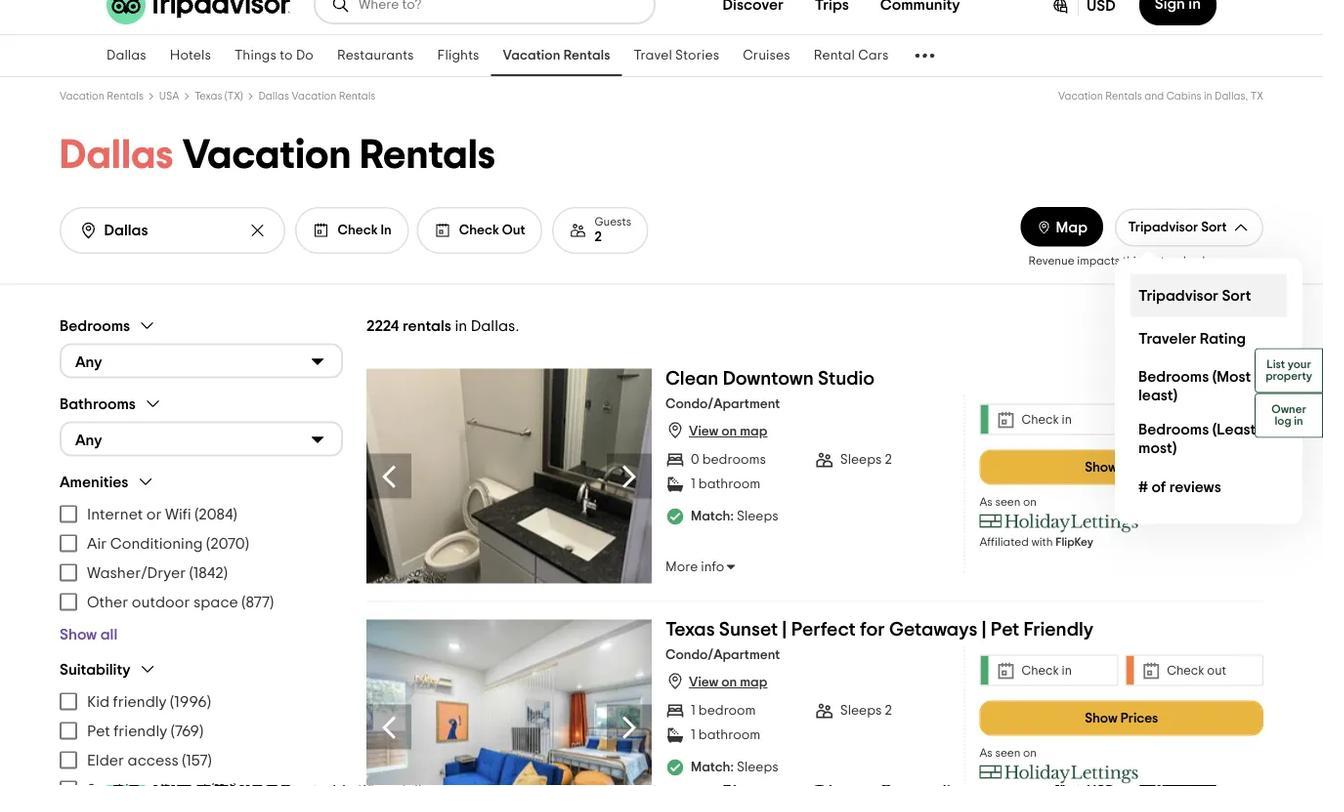 Task type: vqa. For each thing, say whether or not it's contained in the screenshot.
"Date"
no



Task type: describe. For each thing, give the bounding box(es) containing it.
show for clean downtown studio
[[1085, 461, 1118, 474]]

rental cars link
[[802, 35, 900, 76]]

group containing bathrooms
[[60, 394, 343, 457]]

other outdoor space (877)
[[87, 595, 274, 610]]

map for 0 bedrooms
[[740, 425, 767, 439]]

traveler rating
[[1138, 331, 1246, 346]]

kid
[[87, 694, 110, 710]]

hotels
[[170, 49, 211, 63]]

tripadvisor sort inside dropdown button
[[1128, 221, 1227, 235]]

travel stories
[[634, 49, 719, 63]]

air
[[87, 536, 107, 552]]

2224 rentals in dallas.
[[366, 318, 519, 334]]

any for bedrooms
[[75, 354, 102, 370]]

clean
[[665, 369, 719, 388]]

travel
[[634, 49, 672, 63]]

cabins
[[1166, 91, 1201, 102]]

rentals up in
[[360, 135, 495, 176]]

check in for clean downtown studio
[[1022, 413, 1072, 426]]

check out for clean downtown studio
[[1167, 413, 1226, 426]]

holidaylettings.com logo image for clean downtown studio
[[980, 514, 1139, 533]]

rental cars
[[814, 49, 889, 63]]

flights link
[[426, 35, 491, 76]]

condo/apartment for bedroom
[[665, 649, 780, 663]]

0 vertical spatial dallas vacation rentals
[[258, 91, 376, 102]]

in inside owner log in
[[1294, 416, 1303, 428]]

2 1 from the top
[[691, 704, 696, 718]]

(tx)
[[225, 91, 243, 102]]

vacation down the (tx)
[[182, 135, 351, 176]]

do
[[296, 49, 314, 63]]

match: sleeps for 0 bedrooms
[[691, 510, 778, 523]]

(1996)
[[170, 694, 211, 710]]

prices for texas sunset | perfect for getaways | pet friendly
[[1120, 712, 1158, 726]]

learn more link
[[1202, 256, 1263, 267]]

revenue impacts this sort order. learn more
[[1029, 256, 1263, 267]]

check in button
[[295, 207, 409, 254]]

0 bedrooms
[[691, 453, 766, 467]]

list your property button
[[1255, 348, 1323, 393]]

tx
[[1251, 91, 1263, 102]]

in
[[381, 224, 392, 237]]

menu containing kid friendly (1996)
[[60, 687, 343, 787]]

tripadvisor inside dropdown button
[[1128, 221, 1198, 235]]

clean downtown studio
[[665, 369, 875, 388]]

1 for 0
[[691, 478, 696, 491]]

perfect
[[791, 620, 856, 640]]

(most
[[1212, 369, 1251, 385]]

1 vertical spatial dallas
[[258, 91, 289, 102]]

texas for texas sunset | perfect for getaways | pet friendly
[[665, 620, 715, 640]]

2 for 1 bedroom
[[885, 704, 892, 718]]

rentals down dallas link
[[107, 91, 144, 102]]

Search search field
[[359, 0, 638, 14]]

show prices button for texas sunset | perfect for getaways | pet friendly
[[980, 701, 1263, 736]]

amenities
[[60, 474, 128, 490]]

(157)
[[182, 753, 212, 769]]

1 bedroom
[[691, 704, 756, 718]]

list
[[1267, 359, 1285, 371]]

sort for list box containing tripadvisor sort
[[1222, 288, 1251, 303]]

menu containing internet or wifi (2084)
[[60, 500, 343, 617]]

texas (tx)
[[195, 91, 243, 102]]

any button for bedrooms
[[60, 344, 343, 379]]

wifi
[[165, 507, 191, 522]]

2 for 0 bedrooms
[[885, 453, 892, 467]]

internet or wifi (2084)
[[87, 507, 237, 522]]

owner log in
[[1272, 404, 1306, 428]]

map for 1 bedroom
[[740, 676, 767, 690]]

more info
[[665, 560, 724, 574]]

1 horizontal spatial pet
[[991, 620, 1019, 640]]

view on map button for bedrooms
[[665, 421, 767, 440]]

affiliated with flipkey
[[980, 537, 1093, 549]]

as seen on for texas sunset | perfect for getaways | pet friendly
[[980, 748, 1037, 760]]

flipkey
[[1055, 537, 1093, 549]]

owner
[[1272, 404, 1306, 416]]

clean downtown studio, vacation rental in dallas image
[[366, 369, 652, 584]]

2 vertical spatial dallas
[[60, 135, 174, 176]]

bedrooms (most to least)
[[1138, 369, 1269, 404]]

internet
[[87, 507, 143, 522]]

restaurants link
[[325, 35, 426, 76]]

view on map for bedroom
[[689, 676, 767, 690]]

friendly
[[1024, 620, 1094, 640]]

1 | from the left
[[782, 620, 787, 640]]

to for bedrooms (most to least)
[[1254, 369, 1269, 385]]

travel stories link
[[622, 35, 731, 76]]

prices for clean downtown studio
[[1120, 461, 1158, 474]]

washer/dryer
[[87, 565, 186, 581]]

bedrooms for bedrooms
[[60, 318, 130, 334]]

#
[[1138, 479, 1148, 495]]

things to do link
[[223, 35, 325, 76]]

getaways
[[889, 620, 977, 640]]

usa
[[159, 91, 179, 102]]

(least
[[1212, 422, 1256, 438]]

most)
[[1138, 441, 1177, 456]]

any for bathrooms
[[75, 432, 102, 448]]

texas sunset | perfect for getaways | pet friendly link
[[665, 620, 1094, 647]]

1 vertical spatial tripadvisor sort
[[1138, 288, 1251, 303]]

outdoor
[[132, 595, 190, 610]]

rentals
[[403, 318, 451, 334]]

bathroom for bedroom
[[699, 729, 761, 742]]

0
[[691, 453, 699, 467]]

check inside check out popup button
[[459, 224, 499, 237]]

check out button
[[417, 207, 542, 254]]

dallas vacation rentals link
[[258, 91, 376, 102]]

(2070)
[[206, 536, 249, 552]]

bedrooms for bedrooms (most to least)
[[1138, 369, 1209, 385]]

as for clean downtown studio
[[980, 497, 993, 509]]

with
[[1031, 537, 1053, 549]]

hotels link
[[158, 35, 223, 76]]

bedrooms (least to most)
[[1138, 422, 1274, 456]]

dallas,
[[1215, 91, 1248, 102]]

dallas.
[[471, 318, 519, 334]]

more
[[665, 560, 698, 574]]

2 inside guests 2
[[595, 231, 602, 244]]

tripadvisor image
[[107, 0, 290, 24]]

things to do
[[234, 49, 314, 63]]

rentals left and
[[1105, 91, 1142, 102]]

texas (tx) link
[[195, 91, 243, 102]]

and
[[1144, 91, 1164, 102]]

texas sunset | perfect for getaways | pet friendly, vacation rental in dallas image
[[366, 620, 652, 787]]

sleeps down the bedroom
[[737, 761, 778, 774]]

info
[[701, 560, 724, 574]]

affiliated
[[980, 537, 1029, 549]]

order.
[[1167, 256, 1200, 267]]

check in for texas sunset | perfect for getaways | pet friendly
[[1022, 665, 1072, 677]]

elder
[[87, 753, 124, 769]]

check out
[[459, 224, 525, 237]]



Task type: locate. For each thing, give the bounding box(es) containing it.
1 vertical spatial as
[[980, 748, 993, 760]]

out for texas sunset | perfect for getaways | pet friendly
[[1207, 665, 1226, 677]]

2 | from the left
[[982, 620, 987, 640]]

2 view on map button from the top
[[665, 672, 767, 691]]

0 vertical spatial bathroom
[[699, 478, 761, 491]]

4 group from the top
[[60, 660, 343, 787]]

1 as seen on from the top
[[980, 497, 1037, 509]]

0 vertical spatial menu
[[60, 500, 343, 617]]

1 down 0
[[691, 478, 696, 491]]

1 vertical spatial 1
[[691, 704, 696, 718]]

| right getaways at right
[[982, 620, 987, 640]]

0 vertical spatial view on map
[[689, 425, 767, 439]]

2 condo/apartment from the top
[[665, 649, 780, 663]]

vacation rentals down dallas link
[[60, 91, 144, 102]]

vacation down do
[[292, 91, 336, 102]]

or
[[146, 507, 162, 522]]

1 1 from the top
[[691, 478, 696, 491]]

elder access (157)
[[87, 753, 212, 769]]

as seen on for clean downtown studio
[[980, 497, 1037, 509]]

1 vertical spatial view on map button
[[665, 672, 767, 691]]

1 horizontal spatial |
[[982, 620, 987, 640]]

group
[[60, 316, 343, 379], [60, 394, 343, 457], [60, 473, 343, 644], [60, 660, 343, 787]]

2 sleeps 2 from the top
[[840, 704, 892, 718]]

2 group from the top
[[60, 394, 343, 457]]

any down bathrooms at bottom left
[[75, 432, 102, 448]]

1 left the bedroom
[[691, 704, 696, 718]]

1 vertical spatial bedrooms
[[1138, 369, 1209, 385]]

search image
[[79, 221, 98, 240]]

cruises link
[[731, 35, 802, 76]]

things
[[234, 49, 277, 63]]

to for bedrooms (least to most)
[[1259, 422, 1274, 438]]

map up the bedroom
[[740, 676, 767, 690]]

1 vertical spatial view
[[689, 676, 718, 690]]

1 vertical spatial sort
[[1222, 288, 1251, 303]]

your
[[1288, 359, 1311, 371]]

1 vertical spatial show prices button
[[980, 701, 1263, 736]]

vacation
[[503, 49, 560, 63], [60, 91, 104, 102], [292, 91, 336, 102], [1058, 91, 1103, 102], [182, 135, 351, 176]]

sleeps down studio
[[840, 453, 882, 467]]

1 vertical spatial pet
[[87, 724, 110, 739]]

2 as from the top
[[980, 748, 993, 760]]

texas
[[195, 91, 222, 102], [665, 620, 715, 640]]

guests 2
[[595, 216, 631, 244]]

to inside things to do link
[[280, 49, 293, 63]]

0 horizontal spatial texas
[[195, 91, 222, 102]]

0 vertical spatial texas
[[195, 91, 222, 102]]

2 vertical spatial bedrooms
[[1138, 422, 1209, 438]]

0 vertical spatial view
[[689, 425, 718, 439]]

studio
[[818, 369, 875, 388]]

0 vertical spatial show prices button
[[980, 450, 1263, 485]]

match: for bedrooms
[[691, 510, 734, 523]]

sleeps 2
[[840, 453, 892, 467], [840, 704, 892, 718]]

3 group from the top
[[60, 473, 343, 644]]

# of reviews
[[1138, 479, 1221, 495]]

view on map button up 1 bedroom
[[665, 672, 767, 691]]

1 prices from the top
[[1120, 461, 1158, 474]]

rating
[[1200, 331, 1246, 346]]

texas left the (tx)
[[195, 91, 222, 102]]

1 show prices from the top
[[1085, 461, 1158, 474]]

show all
[[60, 627, 118, 643]]

of
[[1151, 479, 1166, 495]]

0 vertical spatial check in
[[1022, 413, 1072, 426]]

vacation rentals link down dallas link
[[60, 91, 144, 102]]

0 vertical spatial tripadvisor sort
[[1128, 221, 1227, 235]]

Search search field
[[104, 221, 233, 240]]

1 vertical spatial vacation rentals link
[[60, 91, 144, 102]]

clear image
[[248, 221, 267, 240]]

0 vertical spatial condo/apartment
[[665, 398, 780, 411]]

check in
[[1022, 413, 1072, 426], [1022, 665, 1072, 677]]

0 vertical spatial dallas
[[107, 49, 146, 63]]

1 bathroom down 0 bedrooms
[[691, 478, 761, 491]]

1 for 1
[[691, 729, 696, 742]]

vacation down search search field on the left top of page
[[503, 49, 560, 63]]

1 sleeps 2 from the top
[[840, 453, 892, 467]]

this
[[1123, 256, 1141, 267]]

restaurants
[[337, 49, 414, 63]]

1 vertical spatial any
[[75, 432, 102, 448]]

1 menu from the top
[[60, 500, 343, 617]]

sleeps 2 down "texas sunset | perfect for getaways | pet friendly" link
[[840, 704, 892, 718]]

1 vertical spatial 2
[[885, 453, 892, 467]]

1 vertical spatial seen
[[995, 748, 1021, 760]]

1 group from the top
[[60, 316, 343, 379]]

sleeps 2 for 0 bedrooms
[[840, 453, 892, 467]]

bedrooms for bedrooms (least to most)
[[1138, 422, 1209, 438]]

1 1 bathroom from the top
[[691, 478, 761, 491]]

0 vertical spatial sleeps 2
[[840, 453, 892, 467]]

2 match: sleeps from the top
[[691, 761, 778, 774]]

1 bathroom down the bedroom
[[691, 729, 761, 742]]

2 show prices from the top
[[1085, 712, 1158, 726]]

1 vertical spatial to
[[1254, 369, 1269, 385]]

2 map from the top
[[740, 676, 767, 690]]

1 any from the top
[[75, 354, 102, 370]]

2 view on map from the top
[[689, 676, 767, 690]]

1 vertical spatial friendly
[[114, 724, 167, 739]]

show prices button for clean downtown studio
[[980, 450, 1263, 485]]

1 bathroom for bedroom
[[691, 729, 761, 742]]

list your property
[[1266, 359, 1312, 383]]

sort down learn more link
[[1222, 288, 1251, 303]]

out for clean downtown studio
[[1207, 413, 1226, 426]]

2 as seen on from the top
[[980, 748, 1037, 760]]

dallas
[[107, 49, 146, 63], [258, 91, 289, 102], [60, 135, 174, 176]]

show for texas sunset | perfect for getaways | pet friendly
[[1085, 712, 1118, 726]]

check out for texas sunset | perfect for getaways | pet friendly
[[1167, 665, 1226, 677]]

0 vertical spatial friendly
[[113, 694, 167, 710]]

check inside "check in" popup button
[[338, 224, 378, 237]]

to
[[280, 49, 293, 63], [1254, 369, 1269, 385], [1259, 422, 1274, 438]]

any button
[[60, 344, 343, 379], [60, 422, 343, 457]]

0 vertical spatial check out
[[1167, 413, 1226, 426]]

guests
[[595, 216, 631, 228]]

1 vertical spatial holidaylettings.com logo image
[[980, 765, 1139, 784]]

property
[[1266, 371, 1312, 383]]

view up 1 bedroom
[[689, 676, 718, 690]]

1 vertical spatial match:
[[691, 761, 734, 774]]

2 out from the top
[[1207, 665, 1226, 677]]

1 vertical spatial any button
[[60, 422, 343, 457]]

0 vertical spatial map
[[740, 425, 767, 439]]

None search field
[[316, 0, 654, 22]]

2 vertical spatial show
[[1085, 712, 1118, 726]]

1 out from the top
[[1207, 413, 1226, 426]]

vacation rentals link down search search field on the left top of page
[[491, 35, 622, 76]]

vacation rentals
[[503, 49, 610, 63], [60, 91, 144, 102]]

menu
[[60, 500, 343, 617], [60, 687, 343, 787]]

map
[[740, 425, 767, 439], [740, 676, 767, 690]]

0 horizontal spatial vacation rentals link
[[60, 91, 144, 102]]

dallas down usa link
[[60, 135, 174, 176]]

match: down 1 bedroom
[[691, 761, 734, 774]]

holidaylettings.com logo image
[[980, 514, 1139, 533], [980, 765, 1139, 784]]

1 vertical spatial match: sleeps
[[691, 761, 778, 774]]

1 match: sleeps from the top
[[691, 510, 778, 523]]

2 view from the top
[[689, 676, 718, 690]]

view on map
[[689, 425, 767, 439], [689, 676, 767, 690]]

view on map button up 0 bedrooms
[[665, 421, 767, 440]]

0 vertical spatial 2
[[595, 231, 602, 244]]

bedrooms up bathrooms at bottom left
[[60, 318, 130, 334]]

traveler
[[1138, 331, 1196, 346]]

0 vertical spatial view on map button
[[665, 421, 767, 440]]

sort up learn
[[1201, 221, 1227, 235]]

view for bedrooms
[[689, 425, 718, 439]]

sleeps 2 for 1 bedroom
[[840, 704, 892, 718]]

kid friendly (1996)
[[87, 694, 211, 710]]

2 any button from the top
[[60, 422, 343, 457]]

flights
[[437, 49, 479, 63]]

sort inside list box
[[1222, 288, 1251, 303]]

0 vertical spatial match:
[[691, 510, 734, 523]]

1 bathroom from the top
[[699, 478, 761, 491]]

bathroom down the bedroom
[[699, 729, 761, 742]]

dallas left hotels link
[[107, 49, 146, 63]]

1 vertical spatial sleeps 2
[[840, 704, 892, 718]]

reviews
[[1169, 479, 1221, 495]]

1 vertical spatial texas
[[665, 620, 715, 640]]

bathroom down 0 bedrooms
[[699, 478, 761, 491]]

dallas link
[[95, 35, 158, 76]]

0 vertical spatial as
[[980, 497, 993, 509]]

vacation rentals link
[[491, 35, 622, 76], [60, 91, 144, 102]]

condo/apartment down sunset
[[665, 649, 780, 663]]

0 vertical spatial sort
[[1201, 221, 1227, 235]]

dallas vacation rentals down dallas vacation rentals link
[[60, 135, 495, 176]]

dallas right the (tx)
[[258, 91, 289, 102]]

1 map from the top
[[740, 425, 767, 439]]

match: for bedroom
[[691, 761, 734, 774]]

1 vertical spatial vacation rentals
[[60, 91, 144, 102]]

1 vertical spatial bathroom
[[699, 729, 761, 742]]

to left log
[[1259, 422, 1274, 438]]

1 vertical spatial check out
[[1167, 665, 1226, 677]]

2 vertical spatial 2
[[885, 704, 892, 718]]

1 check out from the top
[[1167, 413, 1226, 426]]

holidaylettings.com logo image for texas sunset | perfect for getaways | pet friendly
[[980, 765, 1139, 784]]

0 horizontal spatial vacation rentals
[[60, 91, 144, 102]]

friendly up pet friendly (769)
[[113, 694, 167, 710]]

tripadvisor sort down order.
[[1138, 288, 1251, 303]]

texas for texas (tx)
[[195, 91, 222, 102]]

seen
[[995, 497, 1021, 509], [995, 748, 1021, 760]]

2 holidaylettings.com logo image from the top
[[980, 765, 1139, 784]]

1 bathroom
[[691, 478, 761, 491], [691, 729, 761, 742]]

sunset
[[719, 620, 778, 640]]

0 vertical spatial out
[[1207, 413, 1226, 426]]

show prices button
[[980, 450, 1263, 485], [980, 701, 1263, 736]]

0 vertical spatial to
[[280, 49, 293, 63]]

bathrooms
[[60, 396, 136, 412]]

1 vertical spatial condo/apartment
[[665, 649, 780, 663]]

1 horizontal spatial texas
[[665, 620, 715, 640]]

pet down kid
[[87, 724, 110, 739]]

2 vertical spatial 1
[[691, 729, 696, 742]]

2 prices from the top
[[1120, 712, 1158, 726]]

as
[[980, 497, 993, 509], [980, 748, 993, 760]]

vacation rentals for leftmost vacation rentals link
[[60, 91, 144, 102]]

map up the bedrooms
[[740, 425, 767, 439]]

friendly for kid
[[113, 694, 167, 710]]

1 vertical spatial 1 bathroom
[[691, 729, 761, 742]]

1 horizontal spatial vacation rentals
[[503, 49, 610, 63]]

condo/apartment down clean
[[665, 398, 780, 411]]

1 vertical spatial show prices
[[1085, 712, 1158, 726]]

any up bathrooms at bottom left
[[75, 354, 102, 370]]

1 vertical spatial menu
[[60, 687, 343, 787]]

1 any button from the top
[[60, 344, 343, 379]]

list box
[[1115, 258, 1303, 524]]

1 bathroom for bedrooms
[[691, 478, 761, 491]]

cars
[[858, 49, 889, 63]]

show
[[1085, 461, 1118, 474], [60, 627, 97, 643], [1085, 712, 1118, 726]]

view up 0
[[689, 425, 718, 439]]

search image
[[331, 0, 351, 15]]

0 vertical spatial 1
[[691, 478, 696, 491]]

0 horizontal spatial pet
[[87, 724, 110, 739]]

group containing suitability
[[60, 660, 343, 787]]

condo/apartment for bedrooms
[[665, 398, 780, 411]]

1 vertical spatial check in
[[1022, 665, 1072, 677]]

sleeps down the bedrooms
[[737, 510, 778, 523]]

1 vertical spatial show
[[60, 627, 97, 643]]

view
[[689, 425, 718, 439], [689, 676, 718, 690]]

1 holidaylettings.com logo image from the top
[[980, 514, 1139, 533]]

2 check in from the top
[[1022, 665, 1072, 677]]

to inside bedrooms (least to most)
[[1259, 422, 1274, 438]]

1 vertical spatial dallas vacation rentals
[[60, 135, 495, 176]]

0 vertical spatial show prices
[[1085, 461, 1158, 474]]

rentals left travel
[[564, 49, 610, 63]]

0 vertical spatial seen
[[995, 497, 1021, 509]]

1 view from the top
[[689, 425, 718, 439]]

bedroom
[[699, 704, 756, 718]]

0 vertical spatial any
[[75, 354, 102, 370]]

match: sleeps down the bedroom
[[691, 761, 778, 774]]

bedrooms inside bedrooms (least to most)
[[1138, 422, 1209, 438]]

1 seen from the top
[[995, 497, 1021, 509]]

1 vertical spatial as seen on
[[980, 748, 1037, 760]]

bathroom for bedrooms
[[699, 478, 761, 491]]

vacation rentals and cabins in dallas, tx
[[1058, 91, 1263, 102]]

bedrooms up least)
[[1138, 369, 1209, 385]]

0 vertical spatial bedrooms
[[60, 318, 130, 334]]

0 vertical spatial holidaylettings.com logo image
[[980, 514, 1139, 533]]

1 horizontal spatial vacation rentals link
[[491, 35, 622, 76]]

friendly down kid friendly (1996)
[[114, 724, 167, 739]]

0 vertical spatial any button
[[60, 344, 343, 379]]

show prices
[[1085, 461, 1158, 474], [1085, 712, 1158, 726]]

show prices for texas sunset | perfect for getaways | pet friendly
[[1085, 712, 1158, 726]]

show inside button
[[60, 627, 97, 643]]

group containing amenities
[[60, 473, 343, 644]]

revenue
[[1029, 256, 1075, 267]]

0 vertical spatial prices
[[1120, 461, 1158, 474]]

on
[[721, 425, 737, 439], [1023, 497, 1037, 509], [721, 676, 737, 690], [1023, 748, 1037, 760]]

vacation rentals for the topmost vacation rentals link
[[503, 49, 610, 63]]

1 view on map button from the top
[[665, 421, 767, 440]]

1 as from the top
[[980, 497, 993, 509]]

vacation rentals down search search field on the left top of page
[[503, 49, 610, 63]]

as for texas sunset | perfect for getaways | pet friendly
[[980, 748, 993, 760]]

view on map button for bedroom
[[665, 672, 767, 691]]

2 seen from the top
[[995, 748, 1021, 760]]

0 vertical spatial 1 bathroom
[[691, 478, 761, 491]]

1 vertical spatial tripadvisor
[[1138, 288, 1219, 303]]

0 vertical spatial as seen on
[[980, 497, 1037, 509]]

tripadvisor sort button
[[1115, 209, 1263, 247]]

2 1 bathroom from the top
[[691, 729, 761, 742]]

1 vertical spatial map
[[740, 676, 767, 690]]

learn
[[1202, 256, 1234, 267]]

2 bathroom from the top
[[699, 729, 761, 742]]

tripadvisor down order.
[[1138, 288, 1219, 303]]

0 vertical spatial pet
[[991, 620, 1019, 640]]

to left do
[[280, 49, 293, 63]]

prices
[[1120, 461, 1158, 474], [1120, 712, 1158, 726]]

to inside bedrooms (most to least)
[[1254, 369, 1269, 385]]

log
[[1275, 416, 1291, 428]]

tripadvisor sort up order.
[[1128, 221, 1227, 235]]

vacation left and
[[1058, 91, 1103, 102]]

texas left sunset
[[665, 620, 715, 640]]

bedrooms up the most)
[[1138, 422, 1209, 438]]

view on map for bedrooms
[[689, 425, 767, 439]]

texas sunset | perfect for getaways | pet friendly
[[665, 620, 1094, 640]]

1 vertical spatial prices
[[1120, 712, 1158, 726]]

1 down 1 bedroom
[[691, 729, 696, 742]]

sort for tripadvisor sort dropdown button
[[1201, 221, 1227, 235]]

2 menu from the top
[[60, 687, 343, 787]]

2 vertical spatial to
[[1259, 422, 1274, 438]]

view for bedroom
[[689, 676, 718, 690]]

show all button
[[60, 625, 118, 644]]

1 view on map from the top
[[689, 425, 767, 439]]

washer/dryer (1842)
[[87, 565, 228, 581]]

2 match: from the top
[[691, 761, 734, 774]]

list box containing tripadvisor sort
[[1115, 258, 1303, 524]]

sleeps 2 down studio
[[840, 453, 892, 467]]

match: sleeps up info
[[691, 510, 778, 523]]

0 vertical spatial vacation rentals
[[503, 49, 610, 63]]

match: up info
[[691, 510, 734, 523]]

vacation down dallas link
[[60, 91, 104, 102]]

seen for texas sunset | perfect for getaways | pet friendly
[[995, 748, 1021, 760]]

2224
[[366, 318, 399, 334]]

stories
[[675, 49, 719, 63]]

rentals
[[564, 49, 610, 63], [107, 91, 144, 102], [339, 91, 376, 102], [1105, 91, 1142, 102], [360, 135, 495, 176]]

1 check in from the top
[[1022, 413, 1072, 426]]

| right sunset
[[782, 620, 787, 640]]

access
[[128, 753, 179, 769]]

condo/apartment
[[665, 398, 780, 411], [665, 649, 780, 663]]

1 match: from the top
[[691, 510, 734, 523]]

1 show prices button from the top
[[980, 450, 1263, 485]]

pet left friendly
[[991, 620, 1019, 640]]

cruises
[[743, 49, 790, 63]]

seen for clean downtown studio
[[995, 497, 1021, 509]]

0 vertical spatial match: sleeps
[[691, 510, 778, 523]]

2 any from the top
[[75, 432, 102, 448]]

0 vertical spatial vacation rentals link
[[491, 35, 622, 76]]

0 vertical spatial show
[[1085, 461, 1118, 474]]

sleeps down "texas sunset | perfect for getaways | pet friendly" link
[[840, 704, 882, 718]]

(2084)
[[195, 507, 237, 522]]

least)
[[1138, 388, 1178, 404]]

group containing bedrooms
[[60, 316, 343, 379]]

1 vertical spatial view on map
[[689, 676, 767, 690]]

2 check out from the top
[[1167, 665, 1226, 677]]

3 1 from the top
[[691, 729, 696, 742]]

show prices for clean downtown studio
[[1085, 461, 1158, 474]]

rental
[[814, 49, 855, 63]]

to right (most
[[1254, 369, 1269, 385]]

2 show prices button from the top
[[980, 701, 1263, 736]]

friendly for pet
[[114, 724, 167, 739]]

1 vertical spatial out
[[1207, 665, 1226, 677]]

other
[[87, 595, 128, 610]]

tripadvisor up sort
[[1128, 221, 1198, 235]]

1 condo/apartment from the top
[[665, 398, 780, 411]]

sort
[[1144, 256, 1165, 267]]

any button for bathrooms
[[60, 422, 343, 457]]

match: sleeps for 1 bedroom
[[691, 761, 778, 774]]

conditioning
[[110, 536, 203, 552]]

0 horizontal spatial |
[[782, 620, 787, 640]]

sort inside dropdown button
[[1201, 221, 1227, 235]]

dallas vacation rentals
[[258, 91, 376, 102], [60, 135, 495, 176]]

rentals down restaurants
[[339, 91, 376, 102]]

bedrooms inside bedrooms (most to least)
[[1138, 369, 1209, 385]]

pet inside menu
[[87, 724, 110, 739]]

view on map up the bedroom
[[689, 676, 767, 690]]

dallas vacation rentals down do
[[258, 91, 376, 102]]

view on map up 0 bedrooms
[[689, 425, 767, 439]]

0 vertical spatial tripadvisor
[[1128, 221, 1198, 235]]



